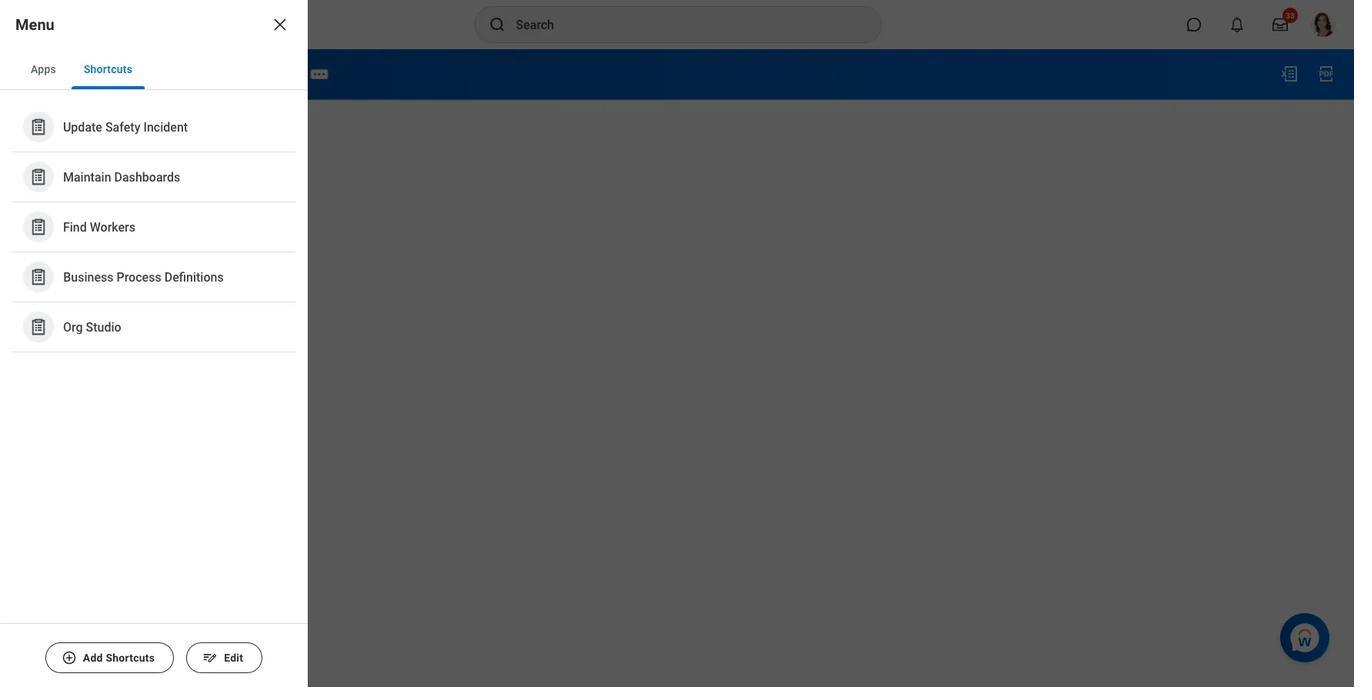 Task type: vqa. For each thing, say whether or not it's contained in the screenshot.
Usage Count element
yes



Task type: locate. For each thing, give the bounding box(es) containing it.
range left 'find'
[[31, 213, 61, 226]]

rating for rating
[[31, 124, 62, 136]]

range end element
[[174, 234, 180, 257]]

update
[[63, 120, 102, 134]]

count
[[64, 273, 93, 285]]

add shortcuts
[[83, 652, 155, 664]]

apps
[[31, 63, 56, 75]]

2 clipboard image from the top
[[29, 167, 48, 187]]

rating up exclude
[[31, 124, 62, 136]]

view
[[31, 63, 71, 85]]

proficient
[[174, 124, 220, 136]]

clipboard image inside update safety incident link
[[29, 117, 48, 137]]

0 vertical spatial shortcuts
[[84, 63, 133, 75]]

clipboard image inside 'business process definitions' link
[[29, 267, 48, 287]]

range
[[31, 213, 61, 226], [31, 243, 61, 256]]

rating down exclude
[[31, 183, 62, 196]]

plus circle image
[[61, 650, 77, 666]]

clipboard image inside maintain dashboards link
[[29, 167, 48, 187]]

text edit image
[[203, 650, 218, 666]]

clipboard image inside org studio link
[[29, 317, 48, 337]]

1 vertical spatial rating
[[31, 124, 62, 136]]

0 vertical spatial range
[[31, 213, 61, 226]]

update safety incident
[[63, 120, 188, 134]]

exclude
[[31, 153, 68, 166]]

workers
[[90, 220, 135, 234]]

shortcuts
[[84, 63, 133, 75], [106, 652, 155, 664]]

1 range from the top
[[31, 213, 61, 226]]

0
[[174, 243, 180, 256]]

find workers
[[63, 220, 135, 234]]

rating
[[174, 63, 228, 85], [31, 124, 62, 136], [31, 183, 62, 196]]

value
[[64, 183, 92, 196]]

clipboard image
[[29, 117, 48, 137], [29, 167, 48, 187], [29, 267, 48, 287], [29, 317, 48, 337]]

process
[[116, 270, 161, 284]]

business process definitions
[[63, 270, 224, 284]]

shortcuts right add
[[106, 652, 155, 664]]

2 range from the top
[[31, 243, 61, 256]]

global navigation dialog
[[0, 0, 308, 687]]

shortcuts right view
[[84, 63, 133, 75]]

rating for rating value
[[31, 183, 62, 196]]

clipboard image up exclude
[[29, 117, 48, 137]]

0 vertical spatial rating
[[174, 63, 228, 85]]

tab list
[[0, 49, 308, 90]]

org studio
[[63, 320, 121, 334]]

business process definitions link
[[15, 256, 292, 299]]

view proficiency rating
[[31, 63, 228, 85]]

maintain dashboards
[[63, 170, 180, 184]]

range down clipboard image
[[31, 243, 61, 256]]

rating element
[[174, 114, 220, 137]]

no
[[174, 153, 188, 166]]

clipboard image
[[29, 217, 48, 237]]

definitions
[[164, 270, 224, 284]]

1 vertical spatial range
[[31, 243, 61, 256]]

apps button
[[18, 49, 68, 89]]

calculations
[[99, 153, 159, 166]]

add
[[83, 652, 103, 664]]

rating up rating "element"
[[174, 63, 228, 85]]

clipboard image for maintain dashboards
[[29, 167, 48, 187]]

2 vertical spatial rating
[[31, 183, 62, 196]]

shortcuts button
[[72, 49, 145, 89]]

clipboard image left org
[[29, 317, 48, 337]]

3 clipboard image from the top
[[29, 267, 48, 287]]

clipboard image down exclude
[[29, 167, 48, 187]]

1 clipboard image from the top
[[29, 117, 48, 137]]

clipboard image down the "range end"
[[29, 267, 48, 287]]

range end
[[31, 243, 82, 256]]

list
[[0, 90, 308, 365]]

maintain dashboards link
[[15, 155, 292, 199]]

4 clipboard image from the top
[[29, 317, 48, 337]]



Task type: describe. For each thing, give the bounding box(es) containing it.
clipboard image for business process definitions
[[29, 267, 48, 287]]

view printable version (pdf) image
[[1318, 65, 1336, 83]]

tab list containing apps
[[0, 49, 308, 90]]

usage count
[[31, 273, 93, 285]]

clipboard image for org studio
[[29, 317, 48, 337]]

end
[[64, 243, 82, 256]]

workday assistant region
[[1281, 607, 1336, 663]]

exclude from calculations
[[31, 153, 159, 166]]

org
[[63, 320, 83, 334]]

org studio link
[[15, 306, 292, 349]]

range for range begin
[[31, 213, 61, 226]]

find workers link
[[15, 205, 292, 249]]

range begin
[[31, 213, 91, 226]]

usage
[[31, 273, 61, 285]]

business
[[63, 270, 113, 284]]

inbox large image
[[1273, 17, 1288, 32]]

edit
[[224, 652, 243, 664]]

23026
[[174, 273, 204, 285]]

proficiency
[[76, 63, 170, 85]]

incident
[[144, 120, 188, 134]]

usage count element
[[174, 263, 204, 286]]

exclude from calculations element
[[174, 144, 188, 167]]

menu
[[15, 15, 54, 33]]

safety
[[105, 120, 140, 134]]

rating value
[[31, 183, 92, 196]]

profile logan mcneil element
[[1302, 8, 1345, 42]]

edit button
[[186, 643, 263, 673]]

range for range end
[[31, 243, 61, 256]]

search image
[[488, 15, 507, 34]]

notifications large image
[[1230, 17, 1245, 32]]

shortcuts inside tab list
[[84, 63, 133, 75]]

studio
[[86, 320, 121, 334]]

begin
[[64, 213, 91, 226]]

dashboards
[[114, 170, 180, 184]]

from
[[71, 153, 96, 166]]

find
[[63, 220, 87, 234]]

add shortcuts button
[[45, 643, 174, 673]]

rating value element
[[174, 174, 180, 197]]

update safety incident link
[[15, 105, 292, 149]]

clipboard image for update safety incident
[[29, 117, 48, 137]]

x image
[[271, 15, 289, 34]]

export to excel image
[[1281, 65, 1299, 83]]

1 vertical spatial shortcuts
[[106, 652, 155, 664]]

view proficiency rating main content
[[0, 49, 1355, 301]]

list containing update safety incident
[[0, 90, 308, 365]]

maintain
[[63, 170, 111, 184]]



